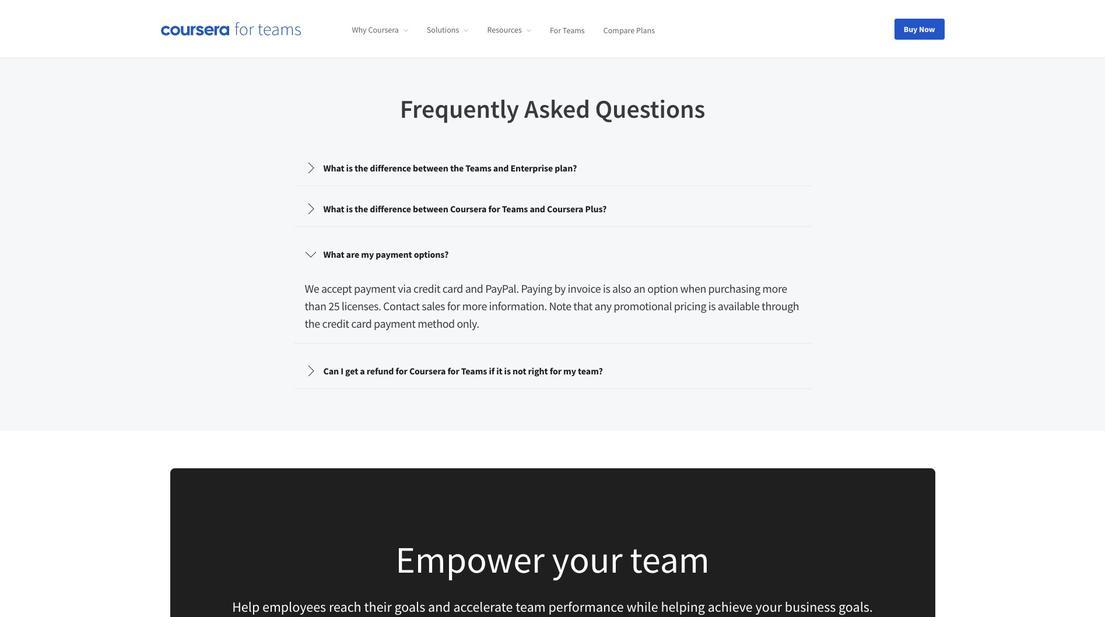 Task type: vqa. For each thing, say whether or not it's contained in the screenshot.
CSS within the Introduction To Html And Css Module 2 • 6 Hours To Complete
no



Task type: describe. For each thing, give the bounding box(es) containing it.
2 vertical spatial payment
[[374, 316, 416, 330]]

note
[[549, 298, 571, 313]]

resources link
[[487, 25, 531, 35]]

enterprise
[[511, 162, 553, 174]]

employees
[[262, 598, 326, 616]]

available
[[718, 298, 760, 313]]

purchasing
[[708, 281, 760, 295]]

frequently asked questions
[[400, 92, 705, 125]]

25
[[328, 298, 340, 313]]

between for coursera
[[413, 203, 448, 214]]

by
[[554, 281, 566, 295]]

i
[[341, 365, 344, 377]]

accept
[[321, 281, 352, 295]]

1 horizontal spatial credit
[[414, 281, 440, 295]]

we
[[305, 281, 319, 295]]

teams inside dropdown button
[[466, 162, 492, 174]]

my inside what are my payment options? dropdown button
[[361, 248, 374, 260]]

promotional
[[614, 298, 672, 313]]

why coursera
[[352, 25, 399, 35]]

0 horizontal spatial team
[[516, 598, 546, 616]]

1 vertical spatial card
[[351, 316, 372, 330]]

and inside we accept payment via credit card and paypal. paying by invoice is also an option when purchasing more than 25 licenses. contact sales for more information. note that any promotional pricing is available through the credit card payment method only.
[[465, 281, 483, 295]]

paying
[[521, 281, 552, 295]]

a
[[360, 365, 365, 377]]

help
[[232, 598, 260, 616]]

right
[[528, 365, 548, 377]]

1 vertical spatial credit
[[322, 316, 349, 330]]

licenses.
[[342, 298, 381, 313]]

buy
[[904, 24, 918, 34]]

1 horizontal spatial your
[[756, 598, 782, 616]]

can i get a refund for coursera for teams if it is not right for my team?
[[323, 365, 603, 377]]

also
[[612, 281, 632, 295]]

plans
[[636, 25, 655, 35]]

for teams
[[550, 25, 585, 35]]

solutions link
[[427, 25, 469, 35]]

teams inside dropdown button
[[502, 203, 528, 214]]

for
[[550, 25, 561, 35]]

any
[[595, 298, 612, 313]]

if
[[489, 365, 495, 377]]

asked
[[524, 92, 590, 125]]

plan?
[[555, 162, 577, 174]]

buy now
[[904, 24, 935, 34]]

for inside dropdown button
[[488, 203, 500, 214]]

difference for coursera
[[370, 203, 411, 214]]

what is the difference between coursera for teams and coursera plus?
[[323, 203, 607, 214]]

plus?
[[585, 203, 607, 214]]

coursera inside can i get a refund for coursera for teams if it is not right for my team? "dropdown button"
[[409, 365, 446, 377]]

we accept payment via credit card and paypal. paying by invoice is also an option when purchasing more than 25 licenses. contact sales for more information. note that any promotional pricing is available through the credit card payment method only.
[[305, 281, 799, 330]]

frequently
[[400, 92, 519, 125]]

1 vertical spatial payment
[[354, 281, 396, 295]]

for teams link
[[550, 25, 585, 35]]

buy now button
[[895, 18, 945, 39]]

why
[[352, 25, 367, 35]]

goals
[[395, 598, 425, 616]]

and inside what is the difference between the teams and enterprise plan? dropdown button
[[493, 162, 509, 174]]

0 horizontal spatial your
[[552, 536, 623, 582]]

the inside we accept payment via credit card and paypal. paying by invoice is also an option when purchasing more than 25 licenses. contact sales for more information. note that any promotional pricing is available through the credit card payment method only.
[[305, 316, 320, 330]]

what for what is the difference between the teams and enterprise plan?
[[323, 162, 344, 174]]

team?
[[578, 365, 603, 377]]

1 horizontal spatial card
[[443, 281, 463, 295]]

what are my payment options? button
[[295, 238, 810, 270]]



Task type: locate. For each thing, give the bounding box(es) containing it.
option
[[648, 281, 678, 295]]

1 vertical spatial more
[[462, 298, 487, 313]]

pricing
[[674, 298, 706, 313]]

business
[[785, 598, 836, 616]]

coursera
[[368, 25, 399, 35], [450, 203, 487, 214], [547, 203, 584, 214], [409, 365, 446, 377]]

card
[[443, 281, 463, 295], [351, 316, 372, 330]]

than
[[305, 298, 326, 313]]

1 between from the top
[[413, 162, 448, 174]]

1 vertical spatial team
[[516, 598, 546, 616]]

are
[[346, 248, 359, 260]]

team
[[630, 536, 710, 582], [516, 598, 546, 616]]

1 difference from the top
[[370, 162, 411, 174]]

what
[[323, 162, 344, 174], [323, 203, 344, 214], [323, 248, 344, 260]]

that
[[574, 298, 593, 313]]

and left the enterprise
[[493, 162, 509, 174]]

1 vertical spatial difference
[[370, 203, 411, 214]]

options?
[[414, 248, 449, 260]]

help employees reach their goals and accelerate team performance while helping achieve your business goals.
[[232, 598, 873, 616]]

1 horizontal spatial team
[[630, 536, 710, 582]]

more up "through"
[[763, 281, 787, 295]]

your up performance
[[552, 536, 623, 582]]

what are my payment options?
[[323, 248, 449, 260]]

0 horizontal spatial more
[[462, 298, 487, 313]]

teams left if
[[461, 365, 487, 377]]

payment down contact at the left of the page
[[374, 316, 416, 330]]

when
[[680, 281, 706, 295]]

0 horizontal spatial my
[[361, 248, 374, 260]]

card up sales
[[443, 281, 463, 295]]

their
[[364, 598, 392, 616]]

0 vertical spatial team
[[630, 536, 710, 582]]

my inside can i get a refund for coursera for teams if it is not right for my team? "dropdown button"
[[564, 365, 576, 377]]

is
[[346, 162, 353, 174], [346, 203, 353, 214], [603, 281, 610, 295], [708, 298, 716, 313], [504, 365, 511, 377]]

only.
[[457, 316, 479, 330]]

solutions
[[427, 25, 459, 35]]

coursera right "why" at the top left of page
[[368, 25, 399, 35]]

now
[[919, 24, 935, 34]]

via
[[398, 281, 411, 295]]

performance
[[549, 598, 624, 616]]

and right goals
[[428, 598, 451, 616]]

teams right for
[[563, 25, 585, 35]]

between inside what is the difference between the teams and enterprise plan? dropdown button
[[413, 162, 448, 174]]

empower
[[396, 536, 545, 582]]

coursera right refund at the bottom
[[409, 365, 446, 377]]

sales
[[422, 298, 445, 313]]

1 vertical spatial your
[[756, 598, 782, 616]]

coursera down what is the difference between the teams and enterprise plan?
[[450, 203, 487, 214]]

between down what is the difference between the teams and enterprise plan?
[[413, 203, 448, 214]]

my right are
[[361, 248, 374, 260]]

2 vertical spatial what
[[323, 248, 344, 260]]

why coursera link
[[352, 25, 408, 35]]

and
[[493, 162, 509, 174], [530, 203, 545, 214], [465, 281, 483, 295], [428, 598, 451, 616]]

resources
[[487, 25, 522, 35]]

team up helping
[[630, 536, 710, 582]]

the
[[355, 162, 368, 174], [450, 162, 464, 174], [355, 203, 368, 214], [305, 316, 320, 330]]

more
[[763, 281, 787, 295], [462, 298, 487, 313]]

payment inside what are my payment options? dropdown button
[[376, 248, 412, 260]]

credit up sales
[[414, 281, 440, 295]]

between up what is the difference between coursera for teams and coursera plus?
[[413, 162, 448, 174]]

empower your team
[[396, 536, 710, 582]]

through
[[762, 298, 799, 313]]

an
[[634, 281, 645, 295]]

credit
[[414, 281, 440, 295], [322, 316, 349, 330]]

coursera left plus?
[[547, 203, 584, 214]]

helping
[[661, 598, 705, 616]]

what for what are my payment options?
[[323, 248, 344, 260]]

what inside dropdown button
[[323, 162, 344, 174]]

payment
[[376, 248, 412, 260], [354, 281, 396, 295], [374, 316, 416, 330]]

method
[[418, 316, 455, 330]]

difference inside dropdown button
[[370, 162, 411, 174]]

teams up what is the difference between coursera for teams and coursera plus?
[[466, 162, 492, 174]]

0 vertical spatial card
[[443, 281, 463, 295]]

0 horizontal spatial card
[[351, 316, 372, 330]]

my left team? on the right bottom of page
[[564, 365, 576, 377]]

1 vertical spatial between
[[413, 203, 448, 214]]

0 horizontal spatial credit
[[322, 316, 349, 330]]

what is the difference between the teams and enterprise plan? button
[[295, 151, 810, 184]]

while
[[627, 598, 658, 616]]

2 difference from the top
[[370, 203, 411, 214]]

payment up licenses.
[[354, 281, 396, 295]]

achieve
[[708, 598, 753, 616]]

compare
[[604, 25, 635, 35]]

0 vertical spatial what
[[323, 162, 344, 174]]

coursera for teams image
[[161, 22, 301, 36]]

what is the difference between coursera for teams and coursera plus? button
[[295, 192, 810, 225]]

questions
[[595, 92, 705, 125]]

is inside can i get a refund for coursera for teams if it is not right for my team? "dropdown button"
[[504, 365, 511, 377]]

0 vertical spatial between
[[413, 162, 448, 174]]

more up only.
[[462, 298, 487, 313]]

3 what from the top
[[323, 248, 344, 260]]

and inside what is the difference between coursera for teams and coursera plus? dropdown button
[[530, 203, 545, 214]]

difference for the
[[370, 162, 411, 174]]

1 horizontal spatial my
[[564, 365, 576, 377]]

information.
[[489, 298, 547, 313]]

credit down 25 on the left of page
[[322, 316, 349, 330]]

your right achieve
[[756, 598, 782, 616]]

1 vertical spatial what
[[323, 203, 344, 214]]

compare plans
[[604, 25, 655, 35]]

my
[[361, 248, 374, 260], [564, 365, 576, 377]]

refund
[[367, 365, 394, 377]]

reach
[[329, 598, 361, 616]]

not
[[513, 365, 526, 377]]

between for the
[[413, 162, 448, 174]]

accelerate
[[453, 598, 513, 616]]

get
[[345, 365, 358, 377]]

paypal.
[[485, 281, 519, 295]]

0 vertical spatial credit
[[414, 281, 440, 295]]

between
[[413, 162, 448, 174], [413, 203, 448, 214]]

your
[[552, 536, 623, 582], [756, 598, 782, 616]]

can i get a refund for coursera for teams if it is not right for my team? button
[[295, 354, 810, 387]]

difference inside dropdown button
[[370, 203, 411, 214]]

for inside we accept payment via credit card and paypal. paying by invoice is also an option when purchasing more than 25 licenses. contact sales for more information. note that any promotional pricing is available through the credit card payment method only.
[[447, 298, 460, 313]]

0 vertical spatial payment
[[376, 248, 412, 260]]

2 between from the top
[[413, 203, 448, 214]]

what is the difference between the teams and enterprise plan?
[[323, 162, 577, 174]]

difference
[[370, 162, 411, 174], [370, 203, 411, 214]]

goals.
[[839, 598, 873, 616]]

between inside what is the difference between coursera for teams and coursera plus? dropdown button
[[413, 203, 448, 214]]

1 horizontal spatial more
[[763, 281, 787, 295]]

0 vertical spatial my
[[361, 248, 374, 260]]

team right accelerate
[[516, 598, 546, 616]]

1 vertical spatial my
[[564, 365, 576, 377]]

0 vertical spatial more
[[763, 281, 787, 295]]

can
[[323, 365, 339, 377]]

and down the enterprise
[[530, 203, 545, 214]]

0 vertical spatial difference
[[370, 162, 411, 174]]

teams inside "dropdown button"
[[461, 365, 487, 377]]

compare plans link
[[604, 25, 655, 35]]

card down licenses.
[[351, 316, 372, 330]]

for
[[488, 203, 500, 214], [447, 298, 460, 313], [396, 365, 408, 377], [448, 365, 459, 377], [550, 365, 562, 377]]

1 what from the top
[[323, 162, 344, 174]]

is inside what is the difference between coursera for teams and coursera plus? dropdown button
[[346, 203, 353, 214]]

2 what from the top
[[323, 203, 344, 214]]

the inside dropdown button
[[355, 203, 368, 214]]

what for what is the difference between coursera for teams and coursera plus?
[[323, 203, 344, 214]]

payment up via
[[376, 248, 412, 260]]

and left paypal.
[[465, 281, 483, 295]]

teams down the enterprise
[[502, 203, 528, 214]]

contact
[[383, 298, 420, 313]]

it
[[496, 365, 503, 377]]

0 vertical spatial your
[[552, 536, 623, 582]]

is inside what is the difference between the teams and enterprise plan? dropdown button
[[346, 162, 353, 174]]

invoice
[[568, 281, 601, 295]]

teams
[[563, 25, 585, 35], [466, 162, 492, 174], [502, 203, 528, 214], [461, 365, 487, 377]]



